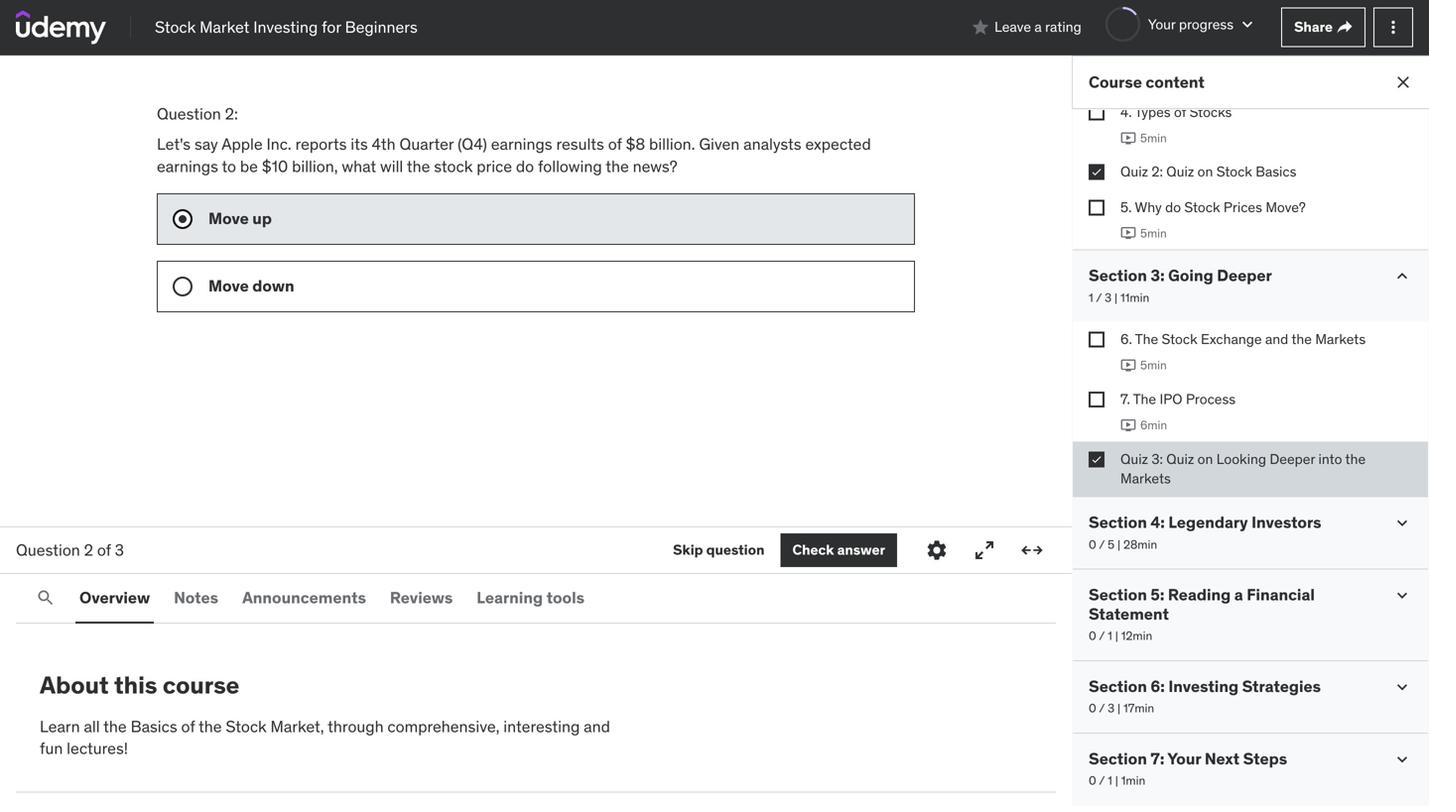 Task type: describe. For each thing, give the bounding box(es) containing it.
skip
[[673, 542, 703, 559]]

stock
[[434, 156, 473, 176]]

into
[[1319, 451, 1342, 468]]

xsmall image for 4. types of stocks
[[1089, 104, 1105, 120]]

section 5: reading a financial statement button
[[1089, 585, 1377, 625]]

exchange
[[1201, 331, 1262, 349]]

down
[[252, 276, 294, 296]]

and inside learn all the basics of the stock market, through comprehensive, interesting and fun lectures!
[[584, 717, 610, 737]]

about
[[40, 671, 109, 701]]

ipo
[[1160, 391, 1183, 408]]

let's say apple inc. reports its 4th quarter (q4) earnings results of $8 billion. given analysts expected earnings to be $10 billion, what will the stock price do following the news? group
[[157, 194, 915, 313]]

looking
[[1217, 451, 1267, 468]]

stocks
[[1190, 103, 1232, 121]]

financial
[[1247, 585, 1315, 606]]

leave
[[995, 18, 1031, 36]]

4:
[[1151, 513, 1165, 533]]

rating
[[1045, 18, 1082, 36]]

6.
[[1121, 331, 1132, 349]]

announcements button
[[238, 575, 370, 622]]

investors
[[1252, 513, 1322, 533]]

section 5: reading a financial statement 0 / 1 | 12min
[[1089, 585, 1315, 644]]

the for 6.
[[1135, 331, 1159, 349]]

4. types of stocks
[[1121, 103, 1232, 121]]

4.
[[1121, 103, 1132, 121]]

section 6: investing strategies 0 / 3 | 17min
[[1089, 677, 1321, 717]]

1 inside section 7: your next steps 0 / 1 | 1min
[[1108, 774, 1113, 789]]

1 inside section 5: reading a financial statement 0 / 1 | 12min
[[1108, 629, 1113, 644]]

fun
[[40, 739, 63, 760]]

reviews
[[390, 588, 453, 608]]

play types of stocks image
[[1121, 130, 1137, 146]]

apple
[[222, 134, 263, 154]]

5:
[[1151, 585, 1165, 606]]

progress
[[1179, 15, 1234, 33]]

5. why do stock prices move?
[[1121, 198, 1306, 216]]

1 vertical spatial 3
[[115, 540, 124, 561]]

quiz 3: quiz on looking deeper into the markets
[[1121, 451, 1366, 488]]

given
[[699, 134, 740, 154]]

/ for section 4: legendary investors
[[1099, 537, 1105, 553]]

the right exchange at top right
[[1292, 331, 1312, 349]]

| for section 6: investing strategies
[[1118, 701, 1121, 717]]

what
[[342, 156, 376, 176]]

learning tools button
[[473, 575, 589, 622]]

udemy image
[[16, 10, 106, 44]]

sidebar element
[[1072, 0, 1429, 807]]

the down $8
[[606, 156, 629, 176]]

0 inside section 6: investing strategies 0 / 3 | 17min
[[1089, 701, 1097, 717]]

stock left market
[[155, 17, 196, 37]]

section 6: investing strategies button
[[1089, 677, 1321, 697]]

its
[[351, 134, 368, 154]]

a inside section 5: reading a financial statement 0 / 1 | 12min
[[1235, 585, 1243, 606]]

basics inside learn all the basics of the stock market, through comprehensive, interesting and fun lectures!
[[131, 717, 177, 737]]

learn all the basics of the stock market, through comprehensive, interesting and fun lectures!
[[40, 717, 610, 760]]

skip question
[[673, 542, 765, 559]]

share button
[[1282, 7, 1366, 47]]

small image for section 6: investing strategies
[[1393, 678, 1412, 698]]

let's
[[157, 134, 191, 154]]

learning tools
[[477, 588, 585, 608]]

announcements
[[242, 588, 366, 608]]

move for move down
[[208, 276, 249, 296]]

stock up prices
[[1217, 163, 1252, 181]]

market,
[[271, 717, 324, 737]]

xsmall image inside share button
[[1337, 19, 1353, 35]]

/ for section 6: investing strategies
[[1099, 701, 1105, 717]]

earnings
[[157, 156, 218, 176]]

expected
[[805, 134, 871, 154]]

of inside the question 2: let's say apple inc. reports its 4th quarter (q4) earnings results of $8 billion. given analysts expected earnings to be $10 billion, what will the stock price do following the news?
[[608, 134, 622, 154]]

the inside quiz 3: quiz on looking deeper into the markets
[[1346, 451, 1366, 468]]

deeper inside quiz 3: quiz on looking deeper into the markets
[[1270, 451, 1315, 468]]

leave a rating button
[[971, 3, 1082, 51]]

your inside "dropdown button"
[[1148, 15, 1176, 33]]

the down quarter
[[407, 156, 430, 176]]

6. the stock exchange and the markets
[[1121, 331, 1366, 349]]

5min for why
[[1140, 226, 1167, 241]]

section for section 7: your next steps
[[1089, 749, 1147, 770]]

quiz down '6min'
[[1167, 451, 1194, 468]]

12min
[[1121, 629, 1153, 644]]

quiz up the "5. why do stock prices move?"
[[1167, 163, 1194, 181]]

expanded view image
[[1020, 539, 1044, 563]]

| inside section 7: your next steps 0 / 1 | 1min
[[1115, 774, 1118, 789]]

17min
[[1124, 701, 1155, 717]]

about this course
[[40, 671, 240, 701]]

check answer
[[793, 542, 885, 559]]

/ for section 3: going deeper
[[1096, 290, 1102, 306]]

markets inside quiz 3: quiz on looking deeper into the markets
[[1121, 470, 1171, 488]]

11min
[[1121, 290, 1150, 306]]

billion,
[[292, 156, 338, 176]]

quarter
[[400, 134, 454, 154]]

strategies
[[1242, 677, 1321, 697]]

section 3: going deeper button
[[1089, 266, 1272, 286]]

share
[[1294, 18, 1333, 36]]

0 vertical spatial markets
[[1316, 331, 1366, 349]]

this
[[114, 671, 157, 701]]

on for stock
[[1198, 163, 1213, 181]]

small image for section 3: going deeper
[[1393, 267, 1412, 287]]

$8
[[626, 134, 645, 154]]

the down course
[[199, 717, 222, 737]]

notes button
[[170, 575, 222, 622]]

0 inside section 7: your next steps 0 / 1 | 1min
[[1089, 774, 1097, 789]]

content
[[1146, 72, 1205, 92]]

tools
[[547, 588, 585, 608]]

3 for section 3: going deeper
[[1105, 290, 1112, 306]]

learning
[[477, 588, 543, 608]]

/ inside section 5: reading a financial statement 0 / 1 | 12min
[[1099, 629, 1105, 644]]

5.
[[1121, 198, 1132, 216]]

skip question button
[[673, 534, 765, 568]]

question for question 2: let's say apple inc. reports its 4th quarter (q4) earnings results of $8 billion. given analysts expected earnings to be $10 billion, what will the stock price do following the news?
[[157, 104, 221, 124]]

course
[[163, 671, 240, 701]]

6min
[[1140, 418, 1167, 433]]

reading
[[1168, 585, 1231, 606]]

overview
[[79, 588, 150, 608]]

2: for quiz
[[1152, 163, 1163, 181]]

for
[[322, 17, 341, 37]]



Task type: locate. For each thing, give the bounding box(es) containing it.
and right interesting
[[584, 717, 610, 737]]

0 vertical spatial move
[[208, 209, 249, 229]]

/
[[1096, 290, 1102, 306], [1099, 537, 1105, 553], [1099, 629, 1105, 644], [1099, 701, 1105, 717], [1099, 774, 1105, 789]]

2: up why
[[1152, 163, 1163, 181]]

on inside quiz 3: quiz on looking deeper into the markets
[[1198, 451, 1213, 468]]

1 on from the top
[[1198, 163, 1213, 181]]

0 horizontal spatial a
[[1035, 18, 1042, 36]]

1 horizontal spatial markets
[[1316, 331, 1366, 349]]

section for section 6: investing strategies
[[1089, 677, 1147, 697]]

fullscreen image
[[973, 539, 997, 563]]

3:
[[1151, 266, 1165, 286], [1152, 451, 1163, 468]]

1 vertical spatial on
[[1198, 451, 1213, 468]]

1 section from the top
[[1089, 266, 1147, 286]]

quiz down "play the ipo process" image
[[1121, 451, 1148, 468]]

up
[[252, 209, 272, 229]]

small image
[[1238, 14, 1258, 34], [1393, 267, 1412, 287], [1393, 586, 1412, 606], [1393, 678, 1412, 698]]

| inside section 4: legendary investors 0 / 5 | 28min
[[1118, 537, 1121, 553]]

check answer button
[[781, 534, 897, 568]]

move left down on the left
[[208, 276, 249, 296]]

| inside section 6: investing strategies 0 / 3 | 17min
[[1118, 701, 1121, 717]]

1 vertical spatial markets
[[1121, 470, 1171, 488]]

play the ipo process image
[[1121, 418, 1137, 434]]

investing
[[253, 17, 318, 37], [1169, 677, 1239, 697]]

0 vertical spatial deeper
[[1217, 266, 1272, 286]]

0 left 1min
[[1089, 774, 1097, 789]]

0 inside section 5: reading a financial statement 0 / 1 | 12min
[[1089, 629, 1097, 644]]

section inside section 6: investing strategies 0 / 3 | 17min
[[1089, 677, 1147, 697]]

1 horizontal spatial investing
[[1169, 677, 1239, 697]]

1 vertical spatial move
[[208, 276, 249, 296]]

2 vertical spatial 1
[[1108, 774, 1113, 789]]

section for section 4: legendary investors
[[1089, 513, 1147, 533]]

5 section from the top
[[1089, 749, 1147, 770]]

2 0 from the top
[[1089, 629, 1097, 644]]

steps
[[1243, 749, 1287, 770]]

/ left 17min
[[1099, 701, 1105, 717]]

1 vertical spatial 5min
[[1140, 226, 1167, 241]]

stock left exchange at top right
[[1162, 331, 1198, 349]]

5min for types
[[1140, 130, 1167, 146]]

market
[[200, 17, 250, 37]]

3 for section 6: investing strategies
[[1108, 701, 1115, 717]]

section for section 3: going deeper
[[1089, 266, 1147, 286]]

| left 17min
[[1118, 701, 1121, 717]]

3 0 from the top
[[1089, 701, 1097, 717]]

small image for section 7: your next steps
[[1393, 750, 1412, 770]]

1 inside the section 3: going deeper 1 / 3 | 11min
[[1089, 290, 1094, 306]]

/ inside section 7: your next steps 0 / 1 | 1min
[[1099, 774, 1105, 789]]

beginners
[[345, 17, 418, 37]]

1 left the 11min
[[1089, 290, 1094, 306]]

2:
[[225, 104, 238, 124], [1152, 163, 1163, 181]]

going
[[1168, 266, 1214, 286]]

2 xsmall image from the top
[[1089, 200, 1105, 216]]

0 horizontal spatial do
[[516, 156, 534, 176]]

1 vertical spatial the
[[1133, 391, 1156, 408]]

next
[[1205, 749, 1240, 770]]

stock down quiz 2: quiz on stock basics
[[1185, 198, 1220, 216]]

3 inside section 6: investing strategies 0 / 3 | 17min
[[1108, 701, 1115, 717]]

3 left 17min
[[1108, 701, 1115, 717]]

2 vertical spatial small image
[[1393, 750, 1412, 770]]

2: for question
[[225, 104, 238, 124]]

/ left the 5
[[1099, 537, 1105, 553]]

3 inside the section 3: going deeper 1 / 3 | 11min
[[1105, 290, 1112, 306]]

0 vertical spatial a
[[1035, 18, 1042, 36]]

basics down about this course
[[131, 717, 177, 737]]

course content
[[1089, 72, 1205, 92]]

0 vertical spatial do
[[516, 156, 534, 176]]

28min
[[1124, 537, 1157, 553]]

small image inside your progress "dropdown button"
[[1238, 14, 1258, 34]]

4 section from the top
[[1089, 677, 1147, 697]]

1 vertical spatial investing
[[1169, 677, 1239, 697]]

1 vertical spatial small image
[[1393, 514, 1412, 534]]

your progress button
[[1106, 7, 1258, 42]]

investing inside section 6: investing strategies 0 / 3 | 17min
[[1169, 677, 1239, 697]]

reviews button
[[386, 575, 457, 622]]

small image for section 4: legendary investors
[[1393, 514, 1412, 534]]

play why do stock prices move? image
[[1121, 226, 1137, 241]]

question inside the question 2: let's say apple inc. reports its 4th quarter (q4) earnings results of $8 billion. given analysts expected earnings to be $10 billion, what will the stock price do following the news?
[[157, 104, 221, 124]]

1 vertical spatial your
[[1168, 749, 1201, 770]]

3: for section
[[1151, 266, 1165, 286]]

overview button
[[75, 575, 154, 622]]

of right types
[[1174, 103, 1186, 121]]

section 4: legendary investors button
[[1089, 513, 1322, 533]]

question 2: let's say apple inc. reports its 4th quarter (q4) earnings results of $8 billion. given analysts expected earnings to be $10 billion, what will the stock price do following the news?
[[157, 104, 871, 176]]

results
[[556, 134, 604, 154]]

3: for quiz
[[1152, 451, 1163, 468]]

0 inside section 4: legendary investors 0 / 5 | 28min
[[1089, 537, 1097, 553]]

basics up move?
[[1256, 163, 1297, 181]]

your progress
[[1148, 15, 1234, 33]]

2: up apple on the left top of page
[[225, 104, 238, 124]]

investing for strategies
[[1169, 677, 1239, 697]]

stock market investing for beginners link
[[155, 16, 418, 38]]

answer
[[837, 542, 885, 559]]

5min right play types of stocks icon
[[1140, 130, 1167, 146]]

3: inside quiz 3: quiz on looking deeper into the markets
[[1152, 451, 1163, 468]]

0 horizontal spatial and
[[584, 717, 610, 737]]

section up the 11min
[[1089, 266, 1147, 286]]

3 right 2
[[115, 540, 124, 561]]

do inside sidebar element
[[1165, 198, 1181, 216]]

analysts
[[744, 134, 802, 154]]

0 vertical spatial basics
[[1256, 163, 1297, 181]]

0 left 17min
[[1089, 701, 1097, 717]]

0 horizontal spatial question
[[16, 540, 80, 561]]

2 5min from the top
[[1140, 226, 1167, 241]]

0 vertical spatial 3
[[1105, 290, 1112, 306]]

to
[[222, 156, 236, 176]]

stock inside learn all the basics of the stock market, through comprehensive, interesting and fun lectures!
[[226, 717, 267, 737]]

2: inside sidebar element
[[1152, 163, 1163, 181]]

0 vertical spatial on
[[1198, 163, 1213, 181]]

| left 1min
[[1115, 774, 1118, 789]]

1 vertical spatial basics
[[131, 717, 177, 737]]

on
[[1198, 163, 1213, 181], [1198, 451, 1213, 468]]

a inside button
[[1035, 18, 1042, 36]]

1 horizontal spatial do
[[1165, 198, 1181, 216]]

the
[[1135, 331, 1159, 349], [1133, 391, 1156, 408]]

will
[[380, 156, 403, 176]]

6:
[[1151, 677, 1165, 697]]

leave a rating
[[995, 18, 1082, 36]]

| left the 11min
[[1115, 290, 1118, 306]]

0 vertical spatial and
[[1265, 331, 1289, 349]]

inc. reports
[[266, 134, 347, 154]]

| left 12min
[[1115, 629, 1118, 644]]

section 7: your next steps 0 / 1 | 1min
[[1089, 749, 1287, 789]]

0 horizontal spatial markets
[[1121, 470, 1171, 488]]

the right 7.
[[1133, 391, 1156, 408]]

through
[[328, 717, 384, 737]]

$10
[[262, 156, 288, 176]]

section 7: your next steps button
[[1089, 749, 1287, 770]]

0 vertical spatial 5min
[[1140, 130, 1167, 146]]

xsmall image left 4.
[[1089, 104, 1105, 120]]

| for section 4: legendary investors
[[1118, 537, 1121, 553]]

following
[[538, 156, 602, 176]]

billion.
[[649, 134, 695, 154]]

comprehensive,
[[388, 717, 500, 737]]

1 horizontal spatial and
[[1265, 331, 1289, 349]]

move for move up
[[208, 209, 249, 229]]

deeper right going
[[1217, 266, 1272, 286]]

your left progress
[[1148, 15, 1176, 33]]

0 horizontal spatial basics
[[131, 717, 177, 737]]

question 2 of 3
[[16, 540, 124, 561]]

question
[[706, 542, 765, 559]]

of right 2
[[97, 540, 111, 561]]

notes
[[174, 588, 218, 608]]

2
[[84, 540, 93, 561]]

investing for for
[[253, 17, 318, 37]]

question up let's
[[157, 104, 221, 124]]

2 section from the top
[[1089, 513, 1147, 533]]

/ inside section 6: investing strategies 0 / 3 | 17min
[[1099, 701, 1105, 717]]

3: left going
[[1151, 266, 1165, 286]]

small image for section 5: reading a financial statement
[[1393, 586, 1412, 606]]

0 horizontal spatial 2:
[[225, 104, 238, 124]]

section 4: legendary investors 0 / 5 | 28min
[[1089, 513, 1322, 553]]

prices
[[1224, 198, 1263, 216]]

your inside section 7: your next steps 0 / 1 | 1min
[[1168, 749, 1201, 770]]

xsmall image left 5.
[[1089, 200, 1105, 216]]

xsmall image for 5. why do stock prices move?
[[1089, 200, 1105, 216]]

1 vertical spatial question
[[16, 540, 80, 561]]

2 on from the top
[[1198, 451, 1213, 468]]

the
[[407, 156, 430, 176], [606, 156, 629, 176], [1292, 331, 1312, 349], [1346, 451, 1366, 468], [103, 717, 127, 737], [199, 717, 222, 737]]

1 vertical spatial deeper
[[1270, 451, 1315, 468]]

deeper left into
[[1270, 451, 1315, 468]]

5min for the
[[1140, 358, 1167, 373]]

section inside section 4: legendary investors 0 / 5 | 28min
[[1089, 513, 1147, 533]]

0
[[1089, 537, 1097, 553], [1089, 629, 1097, 644], [1089, 701, 1097, 717], [1089, 774, 1097, 789]]

basics inside sidebar element
[[1256, 163, 1297, 181]]

small image inside leave a rating button
[[971, 17, 991, 37]]

1 vertical spatial do
[[1165, 198, 1181, 216]]

your right 7:
[[1168, 749, 1201, 770]]

0 down statement
[[1089, 629, 1097, 644]]

do down "(q4) earnings"
[[516, 156, 534, 176]]

question left 2
[[16, 540, 80, 561]]

2: inside the question 2: let's say apple inc. reports its 4th quarter (q4) earnings results of $8 billion. given analysts expected earnings to be $10 billion, what will the stock price do following the news?
[[225, 104, 238, 124]]

play the stock exchange and the markets image
[[1121, 358, 1137, 374]]

section up 1min
[[1089, 749, 1147, 770]]

section
[[1089, 266, 1147, 286], [1089, 513, 1147, 533], [1089, 585, 1147, 606], [1089, 677, 1147, 697], [1089, 749, 1147, 770]]

of inside sidebar element
[[1174, 103, 1186, 121]]

question for question 2 of 3
[[16, 540, 80, 561]]

7. the ipo process
[[1121, 391, 1236, 408]]

of down course
[[181, 717, 195, 737]]

4 0 from the top
[[1089, 774, 1097, 789]]

section for section 5: reading a financial statement
[[1089, 585, 1147, 606]]

1 horizontal spatial 2:
[[1152, 163, 1163, 181]]

move?
[[1266, 198, 1306, 216]]

/ inside the section 3: going deeper 1 / 3 | 11min
[[1096, 290, 1102, 306]]

investing right 6:
[[1169, 677, 1239, 697]]

/ down statement
[[1099, 629, 1105, 644]]

be
[[240, 156, 258, 176]]

section up the 5
[[1089, 513, 1147, 533]]

1 horizontal spatial basics
[[1256, 163, 1297, 181]]

1 xsmall image from the top
[[1089, 104, 1105, 120]]

1 vertical spatial 1
[[1108, 629, 1113, 644]]

5min right play why do stock prices move? image
[[1140, 226, 1167, 241]]

1min
[[1121, 774, 1146, 789]]

5
[[1108, 537, 1115, 553]]

0 horizontal spatial investing
[[253, 17, 318, 37]]

a right reading
[[1235, 585, 1243, 606]]

on up the "5. why do stock prices move?"
[[1198, 163, 1213, 181]]

move up
[[208, 209, 272, 229]]

0 vertical spatial 1
[[1089, 290, 1094, 306]]

a left rating
[[1035, 18, 1042, 36]]

0 vertical spatial small image
[[971, 17, 991, 37]]

move
[[208, 209, 249, 229], [208, 276, 249, 296]]

/ inside section 4: legendary investors 0 / 5 | 28min
[[1099, 537, 1105, 553]]

0 vertical spatial question
[[157, 104, 221, 124]]

of left $8
[[608, 134, 622, 154]]

3: inside the section 3: going deeper 1 / 3 | 11min
[[1151, 266, 1165, 286]]

markets
[[1316, 331, 1366, 349], [1121, 470, 1171, 488]]

2 vertical spatial 5min
[[1140, 358, 1167, 373]]

of
[[1174, 103, 1186, 121], [608, 134, 622, 154], [97, 540, 111, 561], [181, 717, 195, 737]]

0 vertical spatial your
[[1148, 15, 1176, 33]]

section left 5:
[[1089, 585, 1147, 606]]

process
[[1186, 391, 1236, 408]]

1 left 12min
[[1108, 629, 1113, 644]]

on for looking
[[1198, 451, 1213, 468]]

check
[[793, 542, 834, 559]]

and right exchange at top right
[[1265, 331, 1289, 349]]

stock
[[155, 17, 196, 37], [1217, 163, 1252, 181], [1185, 198, 1220, 216], [1162, 331, 1198, 349], [226, 717, 267, 737]]

types
[[1135, 103, 1171, 121]]

interesting
[[504, 717, 580, 737]]

do right why
[[1165, 198, 1181, 216]]

/ left 1min
[[1099, 774, 1105, 789]]

section inside section 7: your next steps 0 / 1 | 1min
[[1089, 749, 1147, 770]]

section up 17min
[[1089, 677, 1147, 697]]

(q4) earnings
[[458, 134, 552, 154]]

0 vertical spatial 2:
[[225, 104, 238, 124]]

the for 7.
[[1133, 391, 1156, 408]]

1 vertical spatial xsmall image
[[1089, 200, 1105, 216]]

the right '6.'
[[1135, 331, 1159, 349]]

small image
[[971, 17, 991, 37], [1393, 514, 1412, 534], [1393, 750, 1412, 770]]

why
[[1135, 198, 1162, 216]]

quiz down play types of stocks icon
[[1121, 163, 1148, 181]]

1 vertical spatial 3:
[[1152, 451, 1163, 468]]

section inside section 5: reading a financial statement 0 / 1 | 12min
[[1089, 585, 1147, 606]]

investing left for
[[253, 17, 318, 37]]

/ left the 11min
[[1096, 290, 1102, 306]]

move left up
[[208, 209, 249, 229]]

a
[[1035, 18, 1042, 36], [1235, 585, 1243, 606]]

on left looking
[[1198, 451, 1213, 468]]

| inside the section 3: going deeper 1 / 3 | 11min
[[1115, 290, 1118, 306]]

xsmall image
[[1337, 19, 1353, 35], [1089, 164, 1105, 180], [1089, 332, 1105, 348], [1089, 392, 1105, 408], [1089, 452, 1105, 468]]

and inside sidebar element
[[1265, 331, 1289, 349]]

1 vertical spatial 2:
[[1152, 163, 1163, 181]]

deeper inside the section 3: going deeper 1 / 3 | 11min
[[1217, 266, 1272, 286]]

settings image
[[925, 539, 949, 563]]

0 vertical spatial xsmall image
[[1089, 104, 1105, 120]]

3: down '6min'
[[1152, 451, 1163, 468]]

of inside learn all the basics of the stock market, through comprehensive, interesting and fun lectures!
[[181, 717, 195, 737]]

0 vertical spatial the
[[1135, 331, 1159, 349]]

3 left the 11min
[[1105, 290, 1112, 306]]

xsmall image
[[1089, 104, 1105, 120], [1089, 200, 1105, 216]]

2 vertical spatial 3
[[1108, 701, 1115, 717]]

1 0 from the top
[[1089, 537, 1097, 553]]

5min right play the stock exchange and the markets image
[[1140, 358, 1167, 373]]

legendary
[[1169, 513, 1248, 533]]

the right into
[[1346, 451, 1366, 468]]

| for section 3: going deeper
[[1115, 290, 1118, 306]]

3 5min from the top
[[1140, 358, 1167, 373]]

0 vertical spatial 3:
[[1151, 266, 1165, 286]]

| right the 5
[[1118, 537, 1121, 553]]

1 vertical spatial and
[[584, 717, 610, 737]]

1 left 1min
[[1108, 774, 1113, 789]]

actions image
[[1384, 17, 1404, 37]]

1 vertical spatial a
[[1235, 585, 1243, 606]]

| inside section 5: reading a financial statement 0 / 1 | 12min
[[1115, 629, 1118, 644]]

3 section from the top
[[1089, 585, 1147, 606]]

stock market investing for beginners
[[155, 17, 418, 37]]

the right all
[[103, 717, 127, 737]]

0 left the 5
[[1089, 537, 1097, 553]]

2 move from the top
[[208, 276, 249, 296]]

question
[[157, 104, 221, 124], [16, 540, 80, 561]]

quiz
[[1121, 163, 1148, 181], [1167, 163, 1194, 181], [1121, 451, 1148, 468], [1167, 451, 1194, 468]]

1 5min from the top
[[1140, 130, 1167, 146]]

stock left market,
[[226, 717, 267, 737]]

news?
[[633, 156, 678, 176]]

1 move from the top
[[208, 209, 249, 229]]

do inside the question 2: let's say apple inc. reports its 4th quarter (q4) earnings results of $8 billion. given analysts expected earnings to be $10 billion, what will the stock price do following the news?
[[516, 156, 534, 176]]

close course content sidebar image
[[1394, 72, 1413, 92]]

section inside the section 3: going deeper 1 / 3 | 11min
[[1089, 266, 1147, 286]]

say
[[194, 134, 218, 154]]

statement
[[1089, 604, 1169, 625]]

quiz 2: quiz on stock basics
[[1121, 163, 1297, 181]]

course
[[1089, 72, 1142, 92]]

0 vertical spatial investing
[[253, 17, 318, 37]]

search image
[[36, 589, 56, 608]]

1 horizontal spatial a
[[1235, 585, 1243, 606]]

7.
[[1121, 391, 1130, 408]]

1 horizontal spatial question
[[157, 104, 221, 124]]



Task type: vqa. For each thing, say whether or not it's contained in the screenshot.
'Functions' to the middle
no



